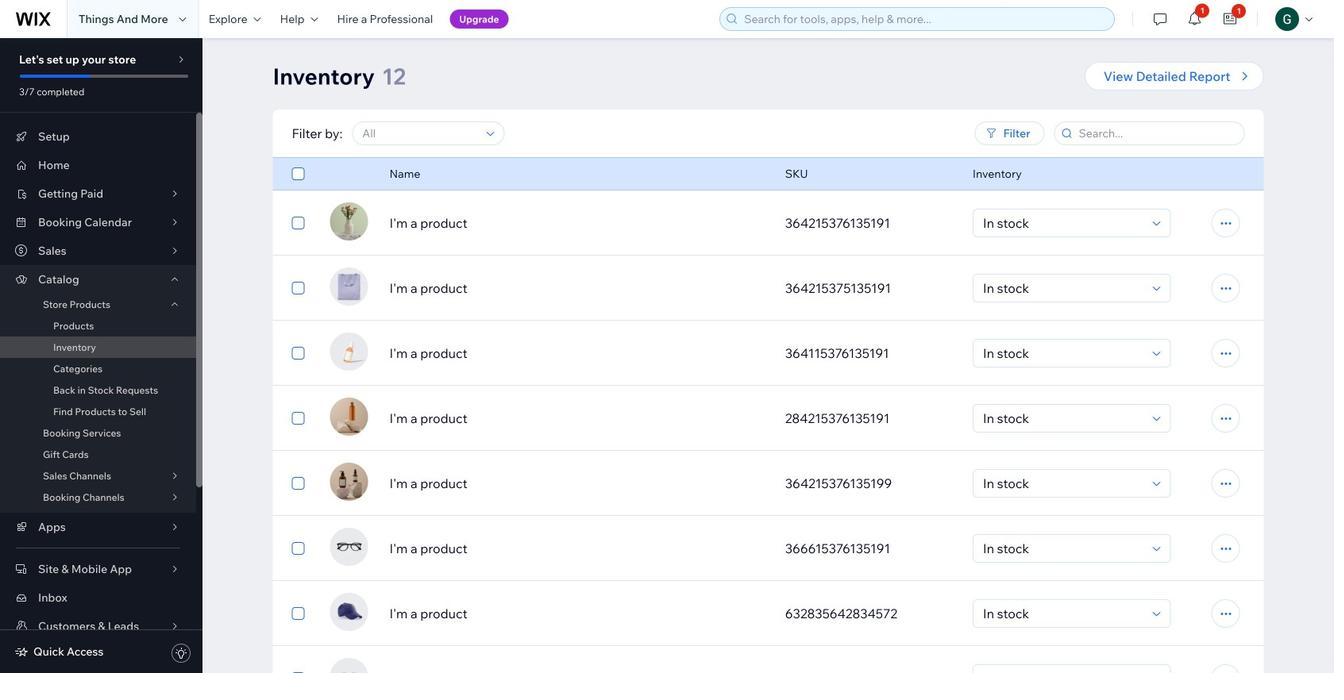 Task type: vqa. For each thing, say whether or not it's contained in the screenshot.
Open AI LINK at the bottom of page
no



Task type: locate. For each thing, give the bounding box(es) containing it.
Select field
[[978, 210, 1148, 237], [978, 275, 1148, 302], [978, 340, 1148, 367], [978, 405, 1148, 432], [978, 470, 1148, 497], [978, 535, 1148, 562], [978, 600, 1148, 627], [978, 665, 1148, 673]]

None checkbox
[[292, 279, 305, 298], [292, 344, 305, 363], [292, 409, 305, 428], [292, 474, 305, 493], [292, 669, 305, 673], [292, 279, 305, 298], [292, 344, 305, 363], [292, 409, 305, 428], [292, 474, 305, 493], [292, 669, 305, 673]]

5 select field from the top
[[978, 470, 1148, 497]]

2 select field from the top
[[978, 275, 1148, 302]]

None checkbox
[[292, 164, 305, 183], [292, 214, 305, 233], [292, 539, 305, 558], [292, 604, 305, 623], [292, 164, 305, 183], [292, 214, 305, 233], [292, 539, 305, 558], [292, 604, 305, 623]]

6 select field from the top
[[978, 535, 1148, 562]]

4 select field from the top
[[978, 405, 1148, 432]]

8 select field from the top
[[978, 665, 1148, 673]]

1 select field from the top
[[978, 210, 1148, 237]]



Task type: describe. For each thing, give the bounding box(es) containing it.
All field
[[358, 122, 482, 145]]

3 select field from the top
[[978, 340, 1148, 367]]

Search... field
[[1074, 122, 1239, 145]]

sidebar element
[[0, 38, 202, 673]]

Search for tools, apps, help & more... field
[[739, 8, 1110, 30]]

7 select field from the top
[[978, 600, 1148, 627]]



